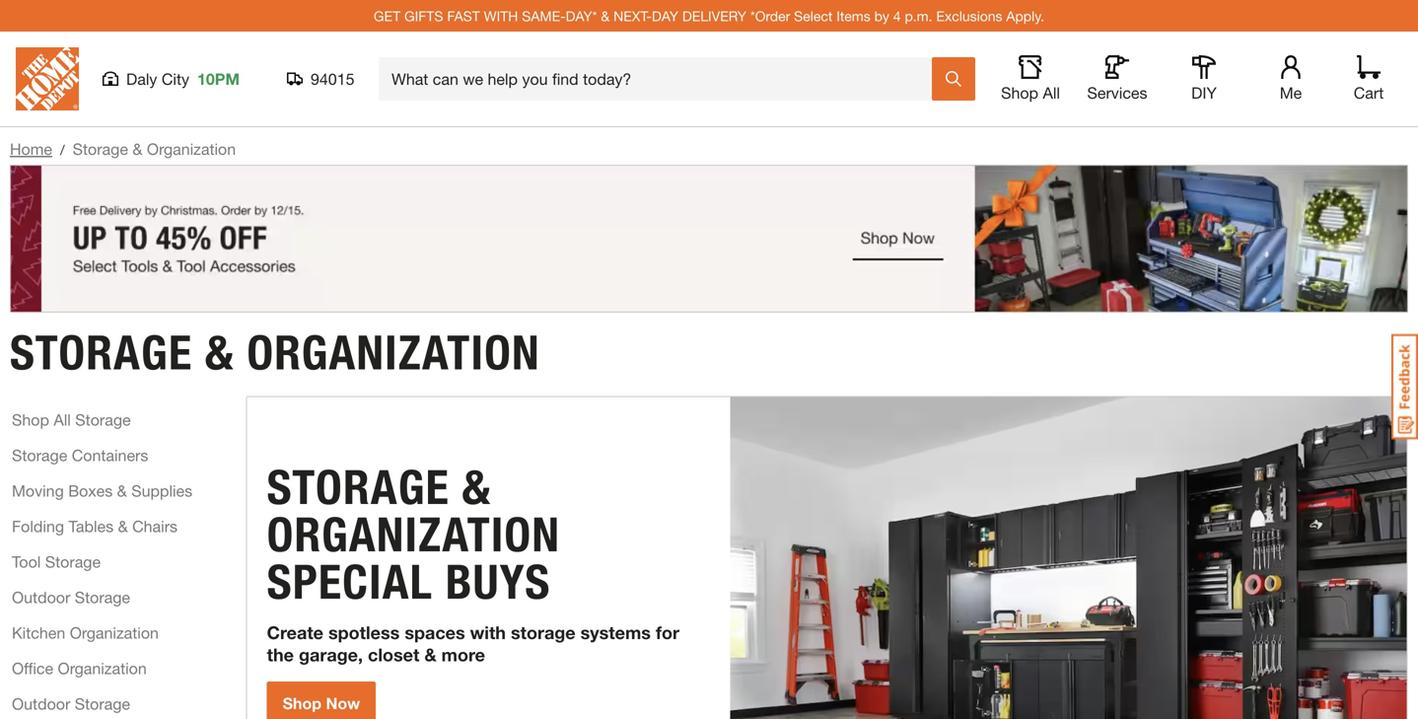 Task type: describe. For each thing, give the bounding box(es) containing it.
garage,
[[299, 644, 363, 665]]

for
[[656, 622, 680, 643]]

get gifts fast with same-day* & next-day delivery *order select items by 4 p.m. exclusions apply.
[[374, 8, 1045, 24]]

image for storage & organization special buys image
[[731, 397, 1407, 719]]

gifts
[[405, 8, 443, 24]]

daly
[[126, 70, 157, 88]]

apply.
[[1007, 8, 1045, 24]]

exclusions
[[937, 8, 1003, 24]]

cart
[[1354, 83, 1384, 102]]

same-
[[522, 8, 566, 24]]

storage up kitchen organization link
[[75, 588, 130, 607]]

more
[[442, 644, 485, 665]]

systems
[[581, 622, 651, 643]]

sponsored banner image
[[10, 165, 1409, 313]]

items
[[837, 8, 871, 24]]

home
[[10, 140, 52, 158]]

delivery
[[683, 8, 747, 24]]

shop all button
[[999, 55, 1063, 103]]

1 outdoor from the top
[[12, 588, 70, 607]]

shop all storage
[[12, 410, 131, 429]]

storage down tables
[[45, 552, 101, 571]]

get
[[374, 8, 401, 24]]

shop for shop all storage
[[12, 410, 49, 429]]

moving boxes & supplies link
[[12, 479, 193, 502]]

2 outdoor from the top
[[12, 694, 70, 713]]

now
[[326, 694, 360, 713]]

storage
[[511, 622, 576, 643]]

spaces
[[405, 622, 465, 643]]

office
[[12, 659, 53, 678]]

& inside "create spotless spaces with storage systems for the garage, closet & more"
[[425, 644, 437, 665]]

shop for shop now
[[283, 694, 322, 713]]

& inside storage & organization special buys
[[462, 459, 492, 516]]

create spotless spaces with storage systems for the garage, closet & more
[[267, 622, 680, 665]]

10pm
[[197, 70, 240, 88]]

moving boxes & supplies
[[12, 481, 193, 500]]

feedback link image
[[1392, 333, 1419, 440]]

all for shop all
[[1043, 83, 1060, 102]]

storage up shop all storage
[[10, 324, 193, 381]]

buys
[[446, 553, 551, 610]]

4
[[894, 8, 901, 24]]

containers
[[72, 446, 148, 464]]

1 outdoor storage link from the top
[[12, 585, 130, 609]]

special
[[267, 553, 433, 610]]

day
[[652, 8, 679, 24]]

& inside 'link'
[[118, 517, 128, 536]]

shop all
[[1001, 83, 1060, 102]]

diy
[[1192, 83, 1217, 102]]

closet
[[368, 644, 420, 665]]

kitchen
[[12, 623, 65, 642]]

shop for shop all
[[1001, 83, 1039, 102]]

next-
[[614, 8, 652, 24]]

shop all storage link
[[12, 408, 131, 431]]

with
[[484, 8, 518, 24]]

p.m.
[[905, 8, 933, 24]]

storage & organization special buys
[[267, 459, 560, 610]]

folding
[[12, 517, 64, 536]]

tool
[[12, 552, 41, 571]]

/
[[60, 142, 65, 158]]

What can we help you find today? search field
[[392, 58, 931, 100]]

tool storage link
[[12, 550, 101, 573]]



Task type: locate. For each thing, give the bounding box(es) containing it.
*order
[[751, 8, 791, 24]]

1 horizontal spatial all
[[1043, 83, 1060, 102]]

&
[[601, 8, 610, 24], [133, 140, 143, 158], [205, 324, 234, 381], [462, 459, 492, 516], [117, 481, 127, 500], [118, 517, 128, 536], [425, 644, 437, 665]]

2 outdoor storage from the top
[[12, 694, 130, 713]]

cart link
[[1348, 55, 1391, 103]]

outdoor up 'kitchen'
[[12, 588, 70, 607]]

0 vertical spatial outdoor storage
[[12, 588, 130, 607]]

storage
[[73, 140, 128, 158], [10, 324, 193, 381], [75, 410, 131, 429], [12, 446, 67, 464], [267, 459, 450, 516], [45, 552, 101, 571], [75, 588, 130, 607], [75, 694, 130, 713]]

create
[[267, 622, 324, 643]]

0 vertical spatial all
[[1043, 83, 1060, 102]]

office organization link
[[12, 656, 147, 680]]

with
[[470, 622, 506, 643]]

organization
[[147, 140, 236, 158], [247, 324, 540, 381], [267, 506, 560, 563], [70, 623, 159, 642], [58, 659, 147, 678]]

1 vertical spatial outdoor storage link
[[12, 692, 130, 716]]

day*
[[566, 8, 597, 24]]

shop now
[[283, 694, 360, 713]]

office organization
[[12, 659, 147, 678]]

shop left the now
[[283, 694, 322, 713]]

fast
[[447, 8, 480, 24]]

boxes
[[68, 481, 113, 500]]

the
[[267, 644, 294, 665]]

outdoor storage
[[12, 588, 130, 607], [12, 694, 130, 713]]

shop
[[1001, 83, 1039, 102], [12, 410, 49, 429], [283, 694, 322, 713]]

storage right /
[[73, 140, 128, 158]]

1 outdoor storage from the top
[[12, 588, 130, 607]]

storage up containers
[[75, 410, 131, 429]]

outdoor storage for second outdoor storage 'link'
[[12, 694, 130, 713]]

home link
[[10, 140, 52, 158]]

daly city 10pm
[[126, 70, 240, 88]]

shop now link
[[267, 682, 376, 719]]

all for shop all storage
[[54, 410, 71, 429]]

me button
[[1260, 55, 1323, 103]]

storage inside storage & organization special buys
[[267, 459, 450, 516]]

select
[[794, 8, 833, 24]]

2 outdoor storage link from the top
[[12, 692, 130, 716]]

diy button
[[1173, 55, 1236, 103]]

shop down apply.
[[1001, 83, 1039, 102]]

1 vertical spatial outdoor
[[12, 694, 70, 713]]

outdoor
[[12, 588, 70, 607], [12, 694, 70, 713]]

1 horizontal spatial shop
[[283, 694, 322, 713]]

storage up moving
[[12, 446, 67, 464]]

0 vertical spatial shop
[[1001, 83, 1039, 102]]

outdoor storage for first outdoor storage 'link' from the top of the page
[[12, 588, 130, 607]]

home / storage & organization
[[10, 140, 236, 158]]

all left 'services'
[[1043, 83, 1060, 102]]

all
[[1043, 83, 1060, 102], [54, 410, 71, 429]]

services
[[1088, 83, 1148, 102]]

outdoor storage link down office organization on the left bottom
[[12, 692, 130, 716]]

spotless
[[329, 622, 400, 643]]

0 horizontal spatial shop
[[12, 410, 49, 429]]

city
[[162, 70, 189, 88]]

2 horizontal spatial shop
[[1001, 83, 1039, 102]]

1 vertical spatial shop
[[12, 410, 49, 429]]

kitchen organization
[[12, 623, 159, 642]]

0 vertical spatial outdoor
[[12, 588, 70, 607]]

outdoor storage link up kitchen organization link
[[12, 585, 130, 609]]

storage & organization
[[10, 324, 540, 381]]

94015
[[311, 70, 355, 88]]

all up storage containers at the left of the page
[[54, 410, 71, 429]]

1 vertical spatial all
[[54, 410, 71, 429]]

by
[[875, 8, 890, 24]]

tables
[[69, 517, 114, 536]]

storage up special
[[267, 459, 450, 516]]

moving
[[12, 481, 64, 500]]

shop inside button
[[1001, 83, 1039, 102]]

storage down office organization link
[[75, 694, 130, 713]]

folding tables & chairs
[[12, 517, 178, 536]]

outdoor storage down office organization on the left bottom
[[12, 694, 130, 713]]

outdoor down office
[[12, 694, 70, 713]]

1 vertical spatial outdoor storage
[[12, 694, 130, 713]]

the home depot logo image
[[16, 47, 79, 110]]

tool storage
[[12, 552, 101, 571]]

shop up storage containers at the left of the page
[[12, 410, 49, 429]]

outdoor storage link
[[12, 585, 130, 609], [12, 692, 130, 716]]

2 vertical spatial shop
[[283, 694, 322, 713]]

me
[[1280, 83, 1303, 102]]

storage containers
[[12, 446, 148, 464]]

0 vertical spatial outdoor storage link
[[12, 585, 130, 609]]

chairs
[[132, 517, 178, 536]]

all inside button
[[1043, 83, 1060, 102]]

0 horizontal spatial all
[[54, 410, 71, 429]]

folding tables & chairs link
[[12, 514, 178, 538]]

services button
[[1086, 55, 1149, 103]]

kitchen organization link
[[12, 621, 159, 645]]

storage containers link
[[12, 443, 148, 467]]

supplies
[[131, 481, 193, 500]]

94015 button
[[287, 69, 355, 89]]

outdoor storage up kitchen organization link
[[12, 588, 130, 607]]



Task type: vqa. For each thing, say whether or not it's contained in the screenshot.
Add associated with 2239
no



